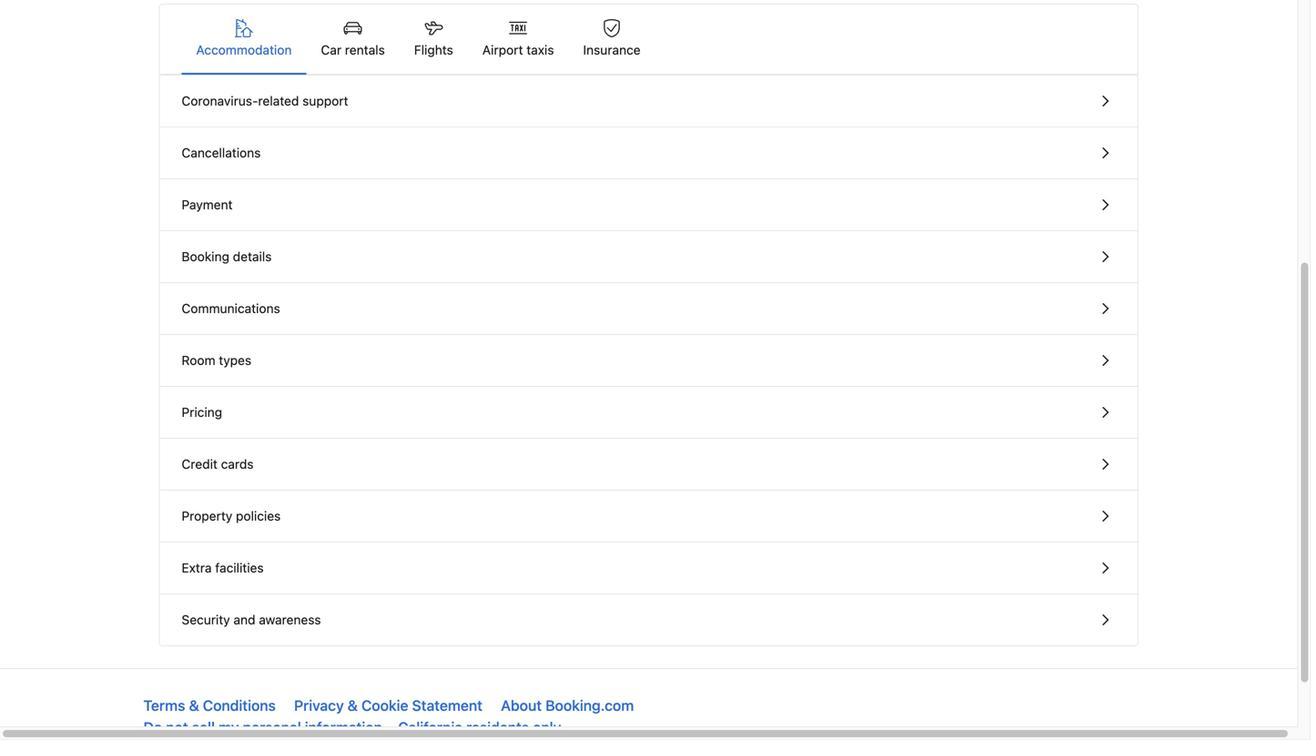 Task type: vqa. For each thing, say whether or not it's contained in the screenshot.
my
yes



Task type: describe. For each thing, give the bounding box(es) containing it.
my
[[219, 719, 239, 736]]

property
[[182, 509, 232, 524]]

room types button
[[160, 335, 1138, 387]]

security and awareness button
[[160, 595, 1138, 646]]

privacy
[[294, 697, 344, 714]]

car
[[321, 42, 342, 57]]

cookie
[[362, 697, 408, 714]]

airport taxis button
[[468, 5, 569, 74]]

cancellations
[[182, 145, 261, 160]]

security and awareness
[[182, 612, 321, 627]]

tab list containing accommodation
[[160, 5, 1138, 76]]

extra facilities button
[[160, 543, 1138, 595]]

credit cards button
[[160, 439, 1138, 491]]

extra
[[182, 560, 212, 575]]

–
[[386, 719, 394, 736]]

flights button
[[400, 5, 468, 74]]

booking details button
[[160, 231, 1138, 283]]

coronavirus-
[[182, 93, 258, 108]]

communications button
[[160, 283, 1138, 335]]

conditions
[[203, 697, 276, 714]]

accommodation button
[[182, 5, 306, 74]]

flights
[[414, 42, 453, 57]]

credit cards
[[182, 457, 254, 472]]

communications
[[182, 301, 280, 316]]

coronavirus-related support
[[182, 93, 348, 108]]

security
[[182, 612, 230, 627]]

personal
[[243, 719, 301, 736]]

statement
[[412, 697, 483, 714]]

terms & conditions link
[[143, 697, 276, 714]]

booking.com
[[546, 697, 634, 714]]

payment
[[182, 197, 233, 212]]

policies
[[236, 509, 281, 524]]

payment button
[[160, 179, 1138, 231]]

credit
[[182, 457, 218, 472]]

taxis
[[527, 42, 554, 57]]



Task type: locate. For each thing, give the bounding box(es) containing it.
coronavirus-related support button
[[160, 76, 1138, 127]]

property policies
[[182, 509, 281, 524]]

information
[[305, 719, 382, 736]]

facilities
[[215, 560, 264, 575]]

insurance
[[583, 42, 641, 57]]

about booking.com do not sell my personal information – california residents only
[[143, 697, 634, 736]]

types
[[219, 353, 251, 368]]

pricing
[[182, 405, 222, 420]]

& up do not sell my personal information – california residents only link
[[348, 697, 358, 714]]

& for privacy
[[348, 697, 358, 714]]

& up sell
[[189, 697, 199, 714]]

airport
[[482, 42, 523, 57]]

property policies button
[[160, 491, 1138, 543]]

1 horizontal spatial &
[[348, 697, 358, 714]]

residents
[[466, 719, 529, 736]]

booking
[[182, 249, 229, 264]]

support
[[302, 93, 348, 108]]

about
[[501, 697, 542, 714]]

privacy & cookie statement
[[294, 697, 483, 714]]

insurance button
[[569, 5, 655, 74]]

related
[[258, 93, 299, 108]]

terms & conditions
[[143, 697, 276, 714]]

privacy & cookie statement link
[[294, 697, 483, 714]]

not
[[166, 719, 188, 736]]

car rentals button
[[306, 5, 400, 74]]

cancellations button
[[160, 127, 1138, 179]]

awareness
[[259, 612, 321, 627]]

cards
[[221, 457, 254, 472]]

california
[[398, 719, 463, 736]]

sell
[[192, 719, 215, 736]]

1 & from the left
[[189, 697, 199, 714]]

extra facilities
[[182, 560, 264, 575]]

room
[[182, 353, 215, 368]]

about booking.com link
[[501, 697, 634, 714]]

&
[[189, 697, 199, 714], [348, 697, 358, 714]]

room types
[[182, 353, 251, 368]]

rentals
[[345, 42, 385, 57]]

airport taxis
[[482, 42, 554, 57]]

0 horizontal spatial &
[[189, 697, 199, 714]]

terms
[[143, 697, 185, 714]]

& for terms
[[189, 697, 199, 714]]

accommodation
[[196, 42, 292, 57]]

pricing button
[[160, 387, 1138, 439]]

booking details
[[182, 249, 272, 264]]

only
[[533, 719, 561, 736]]

do not sell my personal information – california residents only link
[[143, 719, 561, 736]]

details
[[233, 249, 272, 264]]

car rentals
[[321, 42, 385, 57]]

and
[[234, 612, 255, 627]]

2 & from the left
[[348, 697, 358, 714]]

tab list
[[160, 5, 1138, 76]]

do
[[143, 719, 162, 736]]



